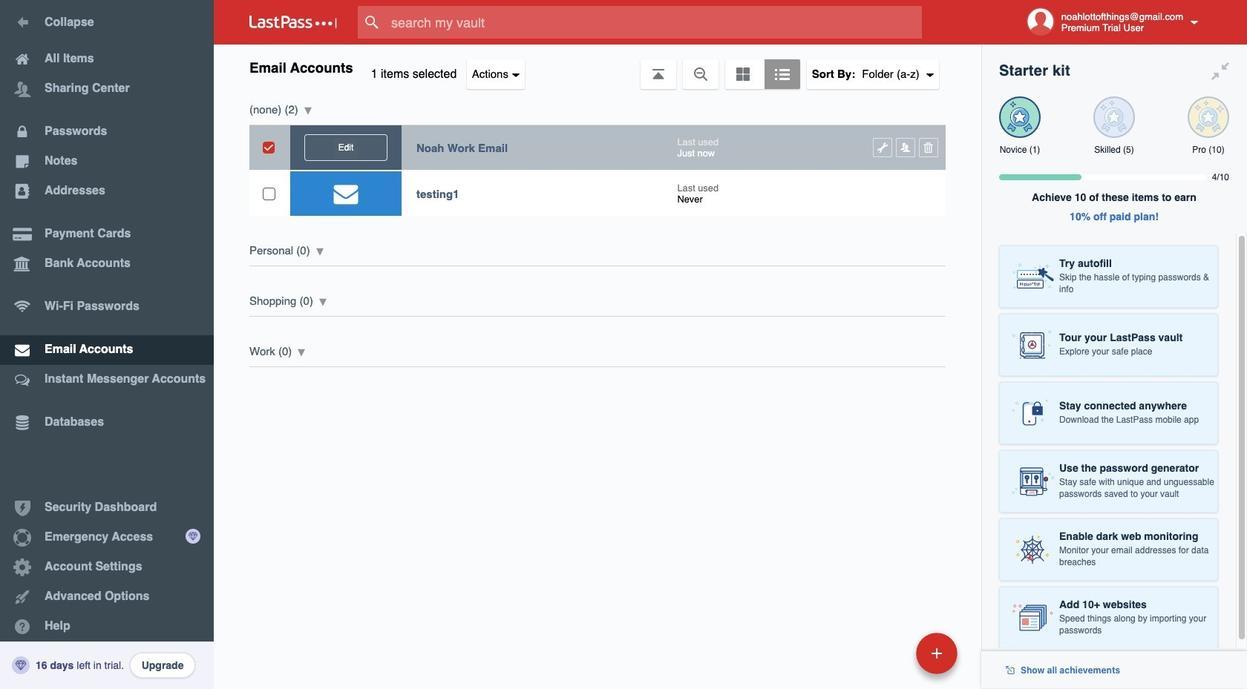 Task type: describe. For each thing, give the bounding box(es) containing it.
Search search field
[[358, 6, 951, 39]]

search my vault text field
[[358, 6, 951, 39]]



Task type: locate. For each thing, give the bounding box(es) containing it.
main navigation navigation
[[0, 0, 214, 690]]

new item navigation
[[814, 629, 966, 690]]

new item element
[[814, 632, 963, 675]]

lastpass image
[[249, 16, 337, 29]]

vault options navigation
[[214, 45, 981, 89]]



